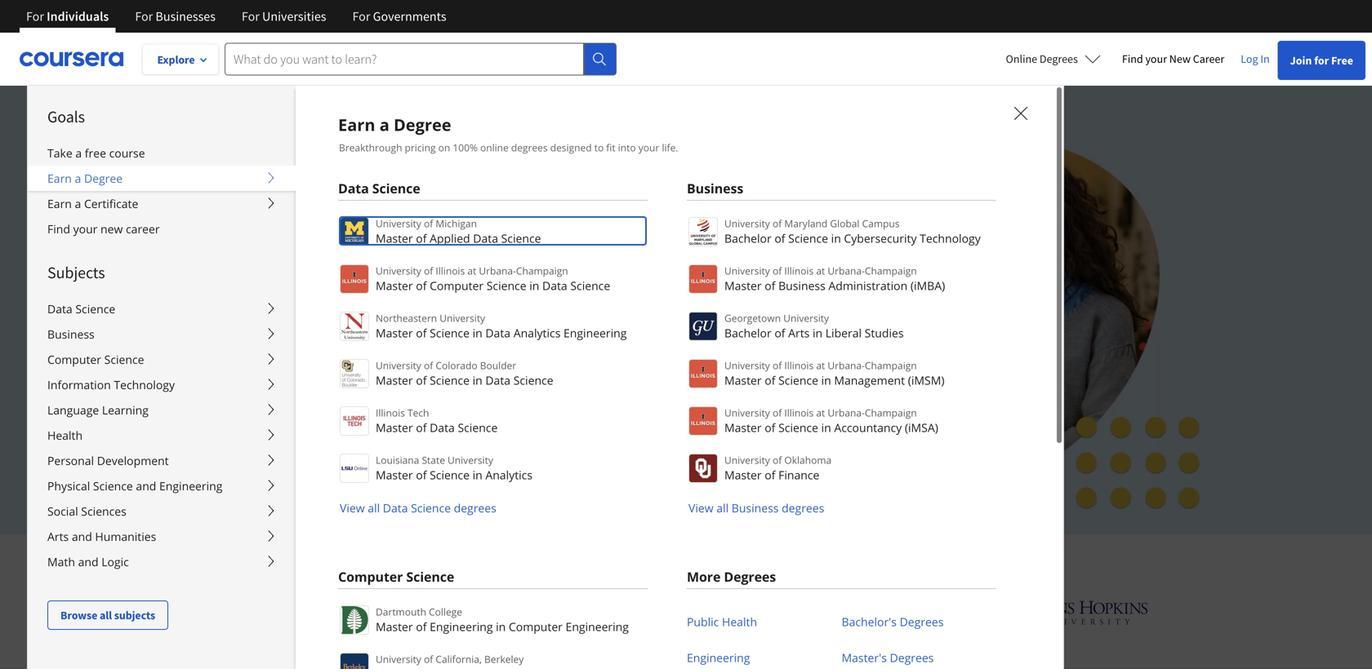Task type: describe. For each thing, give the bounding box(es) containing it.
management
[[834, 373, 905, 388]]

applied
[[430, 231, 470, 246]]

master inside the university of illinois at urbana-champaign master of computer science in data science
[[376, 278, 413, 294]]

university for university of oklahoma master of finance
[[724, 454, 770, 467]]

trial
[[331, 404, 357, 420]]

university for university of illinois at urbana-champaign master of computer science in data science
[[376, 264, 421, 278]]

view for business
[[688, 501, 713, 516]]

plus
[[975, 548, 1013, 574]]

university inside louisiana state university master of science in analytics
[[448, 454, 493, 467]]

engineering inside dropdown button
[[159, 479, 222, 494]]

career
[[126, 221, 160, 237]]

studies
[[865, 325, 904, 341]]

louisiana state university master of science in analytics
[[376, 454, 532, 483]]

university of illinois at urbana-champaign logo image for master of computer science in data science
[[340, 265, 369, 294]]

health button
[[28, 423, 296, 448]]

data inside university of colorado boulder master of science in data science
[[485, 373, 510, 388]]

science inside northeastern university master of science in data analytics engineering
[[430, 325, 470, 341]]

master's degrees
[[842, 650, 934, 666]]

engineering down universities
[[566, 619, 629, 635]]

browse all subjects
[[60, 608, 155, 623]]

breakthrough
[[339, 141, 402, 154]]

to inside unlimited access to 7,000+ world-class courses, hands-on projects, and job-ready certificate programs—all included in your subscription
[[358, 229, 375, 254]]

university of michigan master of applied data science
[[376, 217, 541, 246]]

earn for earn a degree breakthrough pricing on 100% online degrees designed to fit into your life.
[[338, 114, 375, 136]]

information technology button
[[28, 372, 296, 398]]

in inside the university of illinois at urbana-champaign master of computer science in data science
[[529, 278, 539, 294]]

data inside the university of illinois at urbana-champaign master of computer science in data science
[[542, 278, 567, 294]]

world-
[[440, 229, 494, 254]]

university of california, berkeley logo image
[[340, 653, 369, 670]]

analytics for data
[[513, 325, 561, 341]]

day inside button
[[280, 404, 301, 420]]

online degrees button
[[993, 41, 1114, 77]]

learn
[[359, 548, 411, 574]]

anytime
[[321, 366, 368, 382]]

university for university of california, berkeley
[[376, 653, 421, 666]]

governments
[[373, 8, 446, 25]]

browse all subjects button
[[47, 601, 168, 630]]

earn a certificate button
[[28, 191, 296, 216]]

computer science list
[[338, 604, 648, 670]]

data science inside dropdown button
[[47, 301, 115, 317]]

free inside button
[[304, 404, 329, 420]]

for for businesses
[[135, 8, 153, 25]]

close image
[[1010, 103, 1031, 124]]

global
[[830, 217, 860, 230]]

math and logic button
[[28, 550, 296, 575]]

online
[[480, 141, 509, 154]]

university of colorado boulder master of science in data science
[[376, 359, 553, 388]]

coursera
[[886, 548, 970, 574]]

find your new career link
[[28, 216, 296, 242]]

university for university of illinois at urbana-champaign master of science in management (imsm)
[[724, 359, 770, 372]]

northeastern university master of science in data analytics engineering
[[376, 312, 627, 341]]

earn for earn a certificate
[[47, 196, 72, 212]]

illinois tech master of data science
[[376, 406, 498, 436]]

with inside the /year with 14-day money-back guarantee link
[[287, 442, 313, 458]]

business up university of maryland global campus logo
[[687, 180, 743, 197]]

life.
[[662, 141, 678, 154]]

banner navigation
[[13, 0, 460, 33]]

analytics for in
[[485, 468, 532, 483]]

fit
[[606, 141, 616, 154]]

find your new career link
[[1114, 49, 1233, 69]]

/year with 14-day money-back guarantee link
[[212, 441, 488, 458]]

of inside louisiana state university master of science in analytics
[[416, 468, 427, 483]]

earn a certificate
[[47, 196, 138, 212]]

master inside the university of illinois at urbana-champaign master of science in accountancy (imsa)
[[724, 420, 762, 436]]

boulder
[[480, 359, 516, 372]]

in inside the university of illinois at urbana-champaign master of science in accountancy (imsa)
[[821, 420, 831, 436]]

data inside northeastern university master of science in data analytics engineering
[[485, 325, 510, 341]]

more
[[687, 568, 721, 586]]

computer inside computer science "popup button"
[[47, 352, 101, 368]]

earn for earn a degree
[[47, 171, 72, 186]]

projects,
[[212, 258, 284, 282]]

university of illinois at urbana-champaign image
[[224, 600, 352, 626]]

take a free course
[[47, 145, 145, 161]]

computer up "dartmouth college logo"
[[338, 568, 403, 586]]

(imsa)
[[905, 420, 938, 436]]

course
[[109, 145, 145, 161]]

master inside university of illinois at urbana-champaign master of business administration (imba)
[[724, 278, 762, 294]]

master inside dartmouth college master of engineering in computer engineering
[[376, 619, 413, 635]]

in inside 'university of illinois at urbana-champaign master of science in management (imsm)'
[[821, 373, 831, 388]]

science up northeastern university master of science in data analytics engineering
[[487, 278, 526, 294]]

more degrees list
[[687, 604, 996, 670]]

for for governments
[[352, 8, 370, 25]]

computer inside the university of illinois at urbana-champaign master of computer science in data science
[[430, 278, 484, 294]]

social sciences button
[[28, 499, 296, 524]]

engineering down college
[[430, 619, 493, 635]]

science down louisiana state university master of science in analytics
[[411, 501, 451, 516]]

data science list
[[338, 216, 648, 517]]

business down university of oklahoma master of finance
[[732, 501, 779, 516]]

louisiana
[[376, 454, 419, 467]]

a for earn a degree breakthrough pricing on 100% online degrees designed to fit into your life.
[[380, 114, 389, 136]]

computer science inside "popup button"
[[47, 352, 144, 368]]

colorado
[[436, 359, 477, 372]]

development
[[97, 453, 169, 469]]

computer inside dartmouth college master of engineering in computer engineering
[[509, 619, 563, 635]]

science inside the university of illinois at urbana-champaign master of science in accountancy (imsa)
[[778, 420, 818, 436]]

engineering inside northeastern university master of science in data analytics engineering
[[564, 325, 627, 341]]

health inside dropdown button
[[47, 428, 83, 443]]

for universities
[[242, 8, 326, 25]]

a for earn a degree
[[75, 171, 81, 186]]

find your new career
[[1122, 51, 1224, 66]]

start 7-day free trial button
[[212, 392, 383, 431]]

health inside more degrees "list"
[[722, 615, 757, 630]]

data inside illinois tech master of data science
[[430, 420, 455, 436]]

university of illinois at urbana-champaign master of science in management (imsm)
[[724, 359, 945, 388]]

in inside georgetown university bachelor of arts in liberal studies
[[813, 325, 823, 341]]

career
[[1193, 51, 1224, 66]]

in inside dartmouth college master of engineering in computer engineering
[[496, 619, 506, 635]]

master inside university of colorado boulder master of science in data science
[[376, 373, 413, 388]]

browse
[[60, 608, 97, 623]]

bachelor inside georgetown university bachelor of arts in liberal studies
[[724, 325, 772, 341]]

in inside university of maryland global campus bachelor of science in cybersecurity technology
[[831, 231, 841, 246]]

degree for earn a degree
[[84, 171, 123, 186]]

subjects
[[114, 608, 155, 623]]

master inside 'university of illinois at urbana-champaign master of science in management (imsm)'
[[724, 373, 762, 388]]

of inside georgetown university bachelor of arts in liberal studies
[[774, 325, 785, 341]]

science inside 'university of illinois at urbana-champaign master of science in management (imsm)'
[[778, 373, 818, 388]]

bachelor inside university of maryland global campus bachelor of science in cybersecurity technology
[[724, 231, 772, 246]]

maryland
[[784, 217, 828, 230]]

physical science and engineering
[[47, 479, 222, 494]]

all for data science
[[368, 501, 380, 516]]

into
[[618, 141, 636, 154]]

science down pricing
[[372, 180, 420, 197]]

engineering inside more degrees "list"
[[687, 650, 750, 666]]

earn a degree
[[47, 171, 123, 186]]

social
[[47, 504, 78, 519]]

on inside unlimited access to 7,000+ world-class courses, hands-on projects, and job-ready certificate programs—all included in your subscription
[[670, 229, 692, 254]]

coursera image
[[20, 46, 123, 72]]

language learning
[[47, 403, 149, 418]]

university for university of michigan master of applied data science
[[376, 217, 421, 230]]

at for (imba)
[[816, 264, 825, 278]]

learning
[[102, 403, 149, 418]]

science inside illinois tech master of data science
[[458, 420, 498, 436]]

guarantee
[[429, 442, 488, 458]]

coursera plus image
[[212, 153, 461, 178]]

university of colorado boulder logo image
[[340, 359, 369, 389]]

certificate
[[84, 196, 138, 212]]

/month, cancel anytime
[[232, 366, 368, 382]]

/month,
[[232, 366, 278, 382]]

personal
[[47, 453, 94, 469]]

champaign for (imba)
[[865, 264, 917, 278]]

hec paris image
[[883, 596, 941, 630]]

illinois inside illinois tech master of data science
[[376, 406, 405, 420]]

science up duke university image
[[406, 568, 454, 586]]

14-
[[315, 442, 332, 458]]

data down coursera plus image
[[338, 180, 369, 197]]

tech
[[407, 406, 429, 420]]

physical
[[47, 479, 90, 494]]

technology inside university of maryland global campus bachelor of science in cybersecurity technology
[[920, 231, 981, 246]]

master inside university of michigan master of applied data science
[[376, 231, 413, 246]]

university of michigan logo image
[[340, 217, 369, 247]]

university of illinois at urbana-champaign master of computer science in data science
[[376, 264, 610, 294]]

illinois for data
[[436, 264, 465, 278]]

georgetown university logo image
[[688, 312, 718, 341]]

dartmouth college logo image
[[340, 606, 369, 635]]

in
[[1260, 51, 1270, 66]]

accountancy
[[834, 420, 902, 436]]

arts inside dropdown button
[[47, 529, 69, 545]]

university of illinois at urbana-champaign logo image for master of science in management (imsm)
[[688, 359, 718, 389]]

engineering link
[[687, 640, 750, 670]]

view all business degrees link
[[687, 501, 824, 516]]

science down "courses,"
[[570, 278, 610, 294]]

university of maryland global campus logo image
[[688, 217, 718, 247]]

illinois for (imsa)
[[784, 406, 814, 420]]

oklahoma
[[784, 454, 832, 467]]

earn a degree menu item
[[296, 85, 1372, 670]]

language learning button
[[28, 398, 296, 423]]

1 horizontal spatial with
[[842, 548, 881, 574]]

your inside the earn a degree breakthrough pricing on 100% online degrees designed to fit into your life.
[[638, 141, 659, 154]]

explore menu element
[[28, 86, 296, 630]]

100%
[[453, 141, 478, 154]]

data science inside earn a degree menu item
[[338, 180, 420, 197]]

science inside university of maryland global campus bachelor of science in cybersecurity technology
[[788, 231, 828, 246]]

on inside the earn a degree breakthrough pricing on 100% online degrees designed to fit into your life.
[[438, 141, 450, 154]]

What do you want to learn? text field
[[225, 43, 584, 76]]

math
[[47, 555, 75, 570]]

administration
[[828, 278, 908, 294]]

leading
[[516, 548, 583, 574]]

college
[[429, 606, 462, 619]]

view for data science
[[340, 501, 365, 516]]

of inside northeastern university master of science in data analytics engineering
[[416, 325, 427, 341]]

language
[[47, 403, 99, 418]]

of inside illinois tech master of data science
[[416, 420, 427, 436]]

science down "subjects"
[[75, 301, 115, 317]]

universities
[[588, 548, 692, 574]]

to inside the earn a degree breakthrough pricing on 100% online degrees designed to fit into your life.
[[594, 141, 604, 154]]

business inside dropdown button
[[47, 327, 94, 342]]

state
[[422, 454, 445, 467]]

included
[[620, 258, 692, 282]]

illinois tech logo image
[[340, 407, 369, 436]]

university for university of illinois at urbana-champaign master of business administration (imba)
[[724, 264, 770, 278]]



Task type: locate. For each thing, give the bounding box(es) containing it.
unlimited access to 7,000+ world-class courses, hands-on projects, and job-ready certificate programs—all included in your subscription
[[212, 229, 712, 311]]

0 vertical spatial technology
[[920, 231, 981, 246]]

public health link
[[687, 604, 757, 640]]

with left 14-
[[287, 442, 313, 458]]

urbana- up the administration
[[828, 264, 865, 278]]

business inside university of illinois at urbana-champaign master of business administration (imba)
[[778, 278, 826, 294]]

your
[[1145, 51, 1167, 66], [638, 141, 659, 154], [73, 221, 98, 237], [212, 287, 251, 311]]

in up oklahoma
[[821, 420, 831, 436]]

0 horizontal spatial free
[[304, 404, 329, 420]]

master up 'ready'
[[376, 231, 413, 246]]

master's degrees link
[[842, 640, 934, 670]]

university up colorado on the bottom of page
[[440, 312, 485, 325]]

degrees down louisiana state university master of science in analytics
[[454, 501, 496, 516]]

money-
[[356, 442, 399, 458]]

earn inside 'popup button'
[[47, 196, 72, 212]]

science up "information technology"
[[104, 352, 144, 368]]

on
[[438, 141, 450, 154], [670, 229, 692, 254]]

all inside button
[[100, 608, 112, 623]]

master down northeastern
[[376, 325, 413, 341]]

your inside "explore menu" element
[[73, 221, 98, 237]]

university inside georgetown university bachelor of arts in liberal studies
[[783, 312, 829, 325]]

0 vertical spatial health
[[47, 428, 83, 443]]

analytics up boulder
[[513, 325, 561, 341]]

pricing
[[405, 141, 436, 154]]

university inside university of oklahoma master of finance
[[724, 454, 770, 467]]

0 vertical spatial earn
[[338, 114, 375, 136]]

a
[[380, 114, 389, 136], [75, 145, 82, 161], [75, 171, 81, 186], [75, 196, 81, 212]]

0 horizontal spatial degrees
[[454, 501, 496, 516]]

for for individuals
[[26, 8, 44, 25]]

university of illinois at urbana-champaign logo image down access
[[340, 265, 369, 294]]

urbana- for management
[[828, 359, 865, 372]]

1 horizontal spatial free
[[1331, 53, 1353, 68]]

view inside "business" list
[[688, 501, 713, 516]]

a for take a free course
[[75, 145, 82, 161]]

science
[[372, 180, 420, 197], [501, 231, 541, 246], [788, 231, 828, 246], [487, 278, 526, 294], [570, 278, 610, 294], [75, 301, 115, 317], [430, 325, 470, 341], [104, 352, 144, 368], [430, 373, 470, 388], [513, 373, 553, 388], [778, 373, 818, 388], [458, 420, 498, 436], [778, 420, 818, 436], [430, 468, 470, 483], [93, 479, 133, 494], [411, 501, 451, 516], [406, 568, 454, 586]]

hands-
[[613, 229, 670, 254]]

university inside 'university of illinois at urbana-champaign master of science in management (imsm)'
[[724, 359, 770, 372]]

free
[[85, 145, 106, 161]]

champaign inside 'university of illinois at urbana-champaign master of science in management (imsm)'
[[865, 359, 917, 372]]

urbana-
[[479, 264, 516, 278], [828, 264, 865, 278], [828, 359, 865, 372], [828, 406, 865, 420]]

0 horizontal spatial with
[[287, 442, 313, 458]]

in down university of maryland global campus logo
[[697, 258, 712, 282]]

1 vertical spatial analytics
[[485, 468, 532, 483]]

data up boulder
[[485, 325, 510, 341]]

1 vertical spatial computer science
[[338, 568, 454, 586]]

for left individuals
[[26, 8, 44, 25]]

on up included
[[670, 229, 692, 254]]

champaign inside university of illinois at urbana-champaign master of business administration (imba)
[[865, 264, 917, 278]]

master up tech
[[376, 373, 413, 388]]

illinois down applied
[[436, 264, 465, 278]]

to up 'ready'
[[358, 229, 375, 254]]

0 vertical spatial day
[[280, 404, 301, 420]]

companies
[[737, 548, 837, 574]]

urbana- inside 'university of illinois at urbana-champaign master of science in management (imsm)'
[[828, 359, 865, 372]]

university right university of maryland global campus logo
[[724, 217, 770, 230]]

arts left liberal
[[788, 325, 810, 341]]

find for find your new career
[[47, 221, 70, 237]]

university of illinois at urbana-champaign logo image for master of science in accountancy (imsa)
[[688, 407, 718, 436]]

analytics inside louisiana state university master of science in analytics
[[485, 468, 532, 483]]

explore
[[157, 52, 195, 67]]

1 for from the left
[[26, 8, 44, 25]]

7,000+
[[380, 229, 436, 254]]

a inside the earn a degree breakthrough pricing on 100% online degrees designed to fit into your life.
[[380, 114, 389, 136]]

0 horizontal spatial technology
[[114, 377, 175, 393]]

in down class
[[529, 278, 539, 294]]

degrees down finance
[[782, 501, 824, 516]]

goals
[[47, 107, 85, 127]]

california,
[[436, 653, 482, 666]]

master down georgetown
[[724, 373, 762, 388]]

analytics down guarantee
[[485, 468, 532, 483]]

all inside data science list
[[368, 501, 380, 516]]

earn a degree button
[[28, 166, 296, 191]]

science inside university of michigan master of applied data science
[[501, 231, 541, 246]]

cancel
[[281, 366, 318, 382]]

degrees
[[511, 141, 548, 154], [454, 501, 496, 516], [782, 501, 824, 516]]

champaign for in
[[516, 264, 568, 278]]

0 horizontal spatial health
[[47, 428, 83, 443]]

urbana- up accountancy at right
[[828, 406, 865, 420]]

1 vertical spatial arts
[[47, 529, 69, 545]]

on left 100%
[[438, 141, 450, 154]]

champaign inside the university of illinois at urbana-champaign master of computer science in data science
[[516, 264, 568, 278]]

illinois inside university of illinois at urbana-champaign master of business administration (imba)
[[784, 264, 814, 278]]

subscription
[[255, 287, 359, 311]]

degrees for master's degrees
[[890, 650, 934, 666]]

find inside "explore menu" element
[[47, 221, 70, 237]]

engineering down public health
[[687, 650, 750, 666]]

all
[[368, 501, 380, 516], [716, 501, 729, 516], [100, 608, 112, 623]]

science up programs—all
[[501, 231, 541, 246]]

1 vertical spatial degree
[[84, 171, 123, 186]]

for for universities
[[242, 8, 260, 25]]

data down michigan on the left
[[473, 231, 498, 246]]

and down social sciences
[[72, 529, 92, 545]]

data inside dropdown button
[[47, 301, 72, 317]]

google image
[[532, 598, 621, 628]]

champaign
[[516, 264, 568, 278], [865, 264, 917, 278], [865, 359, 917, 372], [865, 406, 917, 420]]

computer science inside earn a degree menu item
[[338, 568, 454, 586]]

analytics
[[513, 325, 561, 341], [485, 468, 532, 483]]

degrees
[[1040, 51, 1078, 66], [724, 568, 776, 586], [900, 615, 944, 630], [890, 650, 934, 666]]

at inside university of illinois at urbana-champaign master of business administration (imba)
[[816, 264, 825, 278]]

in down global
[[831, 231, 841, 246]]

urbana- inside the university of illinois at urbana-champaign master of computer science in data science
[[479, 264, 516, 278]]

computer science up dartmouth
[[338, 568, 454, 586]]

in up 'berkeley' at the left of page
[[496, 619, 506, 635]]

master up the money-
[[376, 420, 413, 436]]

0 horizontal spatial computer science
[[47, 352, 144, 368]]

northeastern university  logo image
[[340, 312, 369, 341]]

a inside 'popup button'
[[75, 196, 81, 212]]

0 horizontal spatial degree
[[84, 171, 123, 186]]

1 horizontal spatial on
[[670, 229, 692, 254]]

log
[[1241, 51, 1258, 66]]

businesses
[[156, 8, 216, 25]]

for individuals
[[26, 8, 109, 25]]

a up earn a certificate on the left top
[[75, 171, 81, 186]]

0 horizontal spatial day
[[280, 404, 301, 420]]

science up oklahoma
[[778, 420, 818, 436]]

leading universities and companies with coursera plus
[[511, 548, 1013, 574]]

log in
[[1241, 51, 1270, 66]]

university of illinois at urbana-champaign master of science in accountancy (imsa)
[[724, 406, 938, 436]]

master inside illinois tech master of data science
[[376, 420, 413, 436]]

day right start at the bottom of the page
[[280, 404, 301, 420]]

access
[[299, 229, 353, 254]]

degrees for more degrees
[[724, 568, 776, 586]]

bachelor
[[724, 231, 772, 246], [724, 325, 772, 341]]

with
[[287, 442, 313, 458], [842, 548, 881, 574]]

in inside northeastern university master of science in data analytics engineering
[[473, 325, 482, 341]]

university inside university of michigan master of applied data science
[[376, 217, 421, 230]]

information technology
[[47, 377, 175, 393]]

university of illinois at urbana-champaign master of business administration (imba)
[[724, 264, 945, 294]]

champaign for management
[[865, 359, 917, 372]]

earn up breakthrough
[[338, 114, 375, 136]]

degrees right the online
[[511, 141, 548, 154]]

science up colorado on the bottom of page
[[430, 325, 470, 341]]

data down boulder
[[485, 373, 510, 388]]

johns hopkins university image
[[993, 598, 1148, 628]]

university of illinois at urbana-champaign logo image for master of business administration (imba)
[[688, 265, 718, 294]]

in up boulder
[[473, 325, 482, 341]]

illinois inside the university of illinois at urbana-champaign master of science in accountancy (imsa)
[[784, 406, 814, 420]]

earn
[[338, 114, 375, 136], [47, 171, 72, 186], [47, 196, 72, 212]]

urbana- for accountancy
[[828, 406, 865, 420]]

university inside "computer science" list
[[376, 653, 421, 666]]

finance
[[778, 468, 819, 483]]

master up georgetown
[[724, 278, 762, 294]]

more degrees
[[687, 568, 776, 586]]

2 horizontal spatial all
[[716, 501, 729, 516]]

university inside the university of illinois at urbana-champaign master of computer science in data science
[[376, 264, 421, 278]]

1 vertical spatial bachelor
[[724, 325, 772, 341]]

master inside university of oklahoma master of finance
[[724, 468, 762, 483]]

your inside unlimited access to 7,000+ world-class courses, hands-on projects, and job-ready certificate programs—all included in your subscription
[[212, 287, 251, 311]]

0 vertical spatial data science
[[338, 180, 420, 197]]

earn down take
[[47, 171, 72, 186]]

university inside university of colorado boulder master of science in data science
[[376, 359, 421, 372]]

university right 'university of california, berkeley logo'
[[376, 653, 421, 666]]

university right state at bottom left
[[448, 454, 493, 467]]

university for university of colorado boulder master of science in data science
[[376, 359, 421, 372]]

1 horizontal spatial computer science
[[338, 568, 454, 586]]

public health
[[687, 615, 757, 630]]

earn inside the earn a degree breakthrough pricing on 100% online degrees designed to fit into your life.
[[338, 114, 375, 136]]

1 horizontal spatial arts
[[788, 325, 810, 341]]

university of oklahoma logo image
[[688, 454, 718, 483]]

of inside the university of california, berkeley link
[[424, 653, 433, 666]]

health up personal
[[47, 428, 83, 443]]

master up university of oklahoma master of finance
[[724, 420, 762, 436]]

4 for from the left
[[352, 8, 370, 25]]

degrees for online degrees
[[1040, 51, 1078, 66]]

universities
[[262, 8, 326, 25]]

1 horizontal spatial degrees
[[511, 141, 548, 154]]

physical science and engineering button
[[28, 474, 296, 499]]

of inside dartmouth college master of engineering in computer engineering
[[416, 619, 427, 635]]

science down colorado on the bottom of page
[[430, 373, 470, 388]]

engineering up the social sciences popup button
[[159, 479, 222, 494]]

0 vertical spatial on
[[438, 141, 450, 154]]

0 horizontal spatial all
[[100, 608, 112, 623]]

health
[[47, 428, 83, 443], [722, 615, 757, 630]]

1 vertical spatial health
[[722, 615, 757, 630]]

and inside "physical science and engineering" dropdown button
[[136, 479, 156, 494]]

science down maryland
[[788, 231, 828, 246]]

/year with 14-day money-back guarantee
[[254, 442, 488, 458]]

a inside popup button
[[75, 171, 81, 186]]

in up the university of illinois at urbana-champaign master of science in accountancy (imsa)
[[821, 373, 831, 388]]

humanities
[[95, 529, 156, 545]]

illinois inside the university of illinois at urbana-champaign master of computer science in data science
[[436, 264, 465, 278]]

0 vertical spatial computer science
[[47, 352, 144, 368]]

personal development
[[47, 453, 169, 469]]

urbana- down class
[[479, 264, 516, 278]]

science down boulder
[[513, 373, 553, 388]]

degrees up master's degrees link
[[900, 615, 944, 630]]

dartmouth college master of engineering in computer engineering
[[376, 606, 629, 635]]

champaign up management
[[865, 359, 917, 372]]

data down "subjects"
[[47, 301, 72, 317]]

master down louisiana
[[376, 468, 413, 483]]

social sciences
[[47, 504, 126, 519]]

degrees inside "business" list
[[782, 501, 824, 516]]

university up georgetown
[[724, 264, 770, 278]]

0 vertical spatial degree
[[394, 114, 451, 136]]

degrees for bachelor's degrees
[[900, 615, 944, 630]]

university of illinois at urbana-champaign logo image up university of oklahoma logo
[[688, 407, 718, 436]]

in inside unlimited access to 7,000+ world-class courses, hands-on projects, and job-ready certificate programs—all included in your subscription
[[697, 258, 712, 282]]

and inside math and logic 'popup button'
[[78, 555, 98, 570]]

1 vertical spatial with
[[842, 548, 881, 574]]

1 horizontal spatial view
[[688, 501, 713, 516]]

find for find your new career
[[1122, 51, 1143, 66]]

and
[[289, 258, 321, 282], [136, 479, 156, 494], [72, 529, 92, 545], [697, 548, 732, 574], [78, 555, 98, 570]]

0 vertical spatial analytics
[[513, 325, 561, 341]]

university for university of maryland global campus bachelor of science in cybersecurity technology
[[724, 217, 770, 230]]

all right browse
[[100, 608, 112, 623]]

a down 'earn a degree'
[[75, 196, 81, 212]]

louisiana state university logo image
[[340, 454, 369, 483]]

1 vertical spatial find
[[47, 221, 70, 237]]

0 vertical spatial free
[[1331, 53, 1353, 68]]

degrees inside the earn a degree breakthrough pricing on 100% online degrees designed to fit into your life.
[[511, 141, 548, 154]]

university of michigan image
[[673, 590, 716, 635]]

business up georgetown university bachelor of arts in liberal studies
[[778, 278, 826, 294]]

urbana- for in
[[479, 264, 516, 278]]

in inside louisiana state university master of science in analytics
[[473, 468, 482, 483]]

university inside northeastern university master of science in data analytics engineering
[[440, 312, 485, 325]]

free left "trial" on the bottom left of page
[[304, 404, 329, 420]]

1 vertical spatial day
[[332, 442, 353, 458]]

1 vertical spatial data science
[[47, 301, 115, 317]]

at down 'university of illinois at urbana-champaign master of science in management (imsm)'
[[816, 406, 825, 420]]

back
[[399, 442, 426, 458]]

champaign for accountancy
[[865, 406, 917, 420]]

illinois inside 'university of illinois at urbana-champaign master of science in management (imsm)'
[[784, 359, 814, 372]]

view all data science degrees
[[340, 501, 496, 516]]

sciences
[[81, 504, 126, 519]]

1 horizontal spatial data science
[[338, 180, 420, 197]]

individuals
[[47, 8, 109, 25]]

master inside louisiana state university master of science in analytics
[[376, 468, 413, 483]]

at inside 'university of illinois at urbana-champaign master of science in management (imsm)'
[[816, 359, 825, 372]]

computer
[[430, 278, 484, 294], [47, 352, 101, 368], [338, 568, 403, 586], [509, 619, 563, 635]]

1 horizontal spatial all
[[368, 501, 380, 516]]

explore button
[[143, 45, 218, 74]]

university up university of oklahoma master of finance
[[724, 406, 770, 420]]

1 horizontal spatial to
[[594, 141, 604, 154]]

in down guarantee
[[473, 468, 482, 483]]

university of illinois at urbana-champaign logo image down university of maryland global campus logo
[[688, 265, 718, 294]]

degrees inside data science list
[[454, 501, 496, 516]]

urbana- for (imba)
[[828, 264, 865, 278]]

programs—all
[[497, 258, 616, 282]]

for left governments
[[352, 8, 370, 25]]

university of illinois at urbana-champaign logo image
[[340, 265, 369, 294], [688, 265, 718, 294], [688, 359, 718, 389], [688, 407, 718, 436]]

degrees down 'bachelor's degrees'
[[890, 650, 934, 666]]

join for free
[[1290, 53, 1353, 68]]

master's
[[842, 650, 887, 666]]

technology up (imba)
[[920, 231, 981, 246]]

data science
[[338, 180, 420, 197], [47, 301, 115, 317]]

and up university of michigan image
[[697, 548, 732, 574]]

2 view from the left
[[688, 501, 713, 516]]

and inside unlimited access to 7,000+ world-class courses, hands-on projects, and job-ready certificate programs—all included in your subscription
[[289, 258, 321, 282]]

day down the illinois tech logo
[[332, 442, 353, 458]]

1 horizontal spatial degree
[[394, 114, 451, 136]]

computer down world-
[[430, 278, 484, 294]]

at inside the university of illinois at urbana-champaign master of science in accountancy (imsa)
[[816, 406, 825, 420]]

business
[[687, 180, 743, 197], [778, 278, 826, 294], [47, 327, 94, 342], [732, 501, 779, 516]]

arts inside georgetown university bachelor of arts in liberal studies
[[788, 325, 810, 341]]

for left universities
[[242, 8, 260, 25]]

2 horizontal spatial degrees
[[782, 501, 824, 516]]

science down personal development
[[93, 479, 133, 494]]

university right university of oklahoma logo
[[724, 454, 770, 467]]

logic
[[101, 555, 129, 570]]

business up information
[[47, 327, 94, 342]]

data inside university of michigan master of applied data science
[[473, 231, 498, 246]]

learn from
[[359, 548, 466, 574]]

1 horizontal spatial find
[[1122, 51, 1143, 66]]

berkeley
[[484, 653, 524, 666]]

bachelor's degrees link
[[842, 604, 944, 640]]

1 vertical spatial on
[[670, 229, 692, 254]]

0 vertical spatial bachelor
[[724, 231, 772, 246]]

master inside northeastern university master of science in data analytics engineering
[[376, 325, 413, 341]]

2 vertical spatial earn
[[47, 196, 72, 212]]

in inside university of colorado boulder master of science in data science
[[473, 373, 482, 388]]

2 bachelor from the top
[[724, 325, 772, 341]]

0 vertical spatial to
[[594, 141, 604, 154]]

master down dartmouth
[[376, 619, 413, 635]]

0 vertical spatial with
[[287, 442, 313, 458]]

0 horizontal spatial view
[[340, 501, 365, 516]]

1 horizontal spatial technology
[[920, 231, 981, 246]]

class
[[494, 229, 534, 254]]

degree down take a free course
[[84, 171, 123, 186]]

a for earn a certificate
[[75, 196, 81, 212]]

georgetown
[[724, 312, 781, 325]]

1 vertical spatial to
[[358, 229, 375, 254]]

arts and humanities
[[47, 529, 156, 545]]

champaign up accountancy at right
[[865, 406, 917, 420]]

michigan
[[436, 217, 477, 230]]

science inside "popup button"
[[104, 352, 144, 368]]

champaign down class
[[516, 264, 568, 278]]

0 horizontal spatial find
[[47, 221, 70, 237]]

join for free link
[[1278, 41, 1366, 80]]

0 vertical spatial arts
[[788, 325, 810, 341]]

at for accountancy
[[816, 406, 825, 420]]

university inside the university of illinois at urbana-champaign master of science in accountancy (imsa)
[[724, 406, 770, 420]]

degrees right online at the top right of the page
[[1040, 51, 1078, 66]]

all inside "business" list
[[716, 501, 729, 516]]

a left free
[[75, 145, 82, 161]]

illinois down georgetown university bachelor of arts in liberal studies
[[784, 359, 814, 372]]

university of oklahoma master of finance
[[724, 454, 832, 483]]

personal development button
[[28, 448, 296, 474]]

degrees inside master's degrees link
[[890, 650, 934, 666]]

view all business degrees
[[688, 501, 824, 516]]

1 vertical spatial free
[[304, 404, 329, 420]]

at for management
[[816, 359, 825, 372]]

and inside arts and humanities dropdown button
[[72, 529, 92, 545]]

illinois for (imsm)
[[784, 359, 814, 372]]

0 vertical spatial find
[[1122, 51, 1143, 66]]

3 for from the left
[[242, 8, 260, 25]]

degree inside the earn a degree breakthrough pricing on 100% online degrees designed to fit into your life.
[[394, 114, 451, 136]]

data down louisiana
[[383, 501, 408, 516]]

0 horizontal spatial data science
[[47, 301, 115, 317]]

view
[[340, 501, 365, 516], [688, 501, 713, 516]]

0 horizontal spatial to
[[358, 229, 375, 254]]

university of illinois at urbana-champaign logo image inside data science list
[[340, 265, 369, 294]]

None search field
[[225, 43, 617, 76]]

university of maryland global campus bachelor of science in cybersecurity technology
[[724, 217, 981, 246]]

2 for from the left
[[135, 8, 153, 25]]

take a free course link
[[28, 140, 296, 166]]

1 vertical spatial earn
[[47, 171, 72, 186]]

northeastern
[[376, 312, 437, 325]]

science inside louisiana state university master of science in analytics
[[430, 468, 470, 483]]

1 horizontal spatial day
[[332, 442, 353, 458]]

business list
[[687, 216, 996, 517]]

all down louisiana state university logo
[[368, 501, 380, 516]]

1 bachelor from the top
[[724, 231, 772, 246]]

online degrees
[[1006, 51, 1078, 66]]

university right university of colorado boulder logo
[[376, 359, 421, 372]]

earn a degree group
[[27, 85, 1372, 670]]

computer up 'berkeley' at the left of page
[[509, 619, 563, 635]]

for left businesses
[[135, 8, 153, 25]]

from
[[416, 548, 461, 574]]

all for business
[[716, 501, 729, 516]]

university down 7,000+
[[376, 264, 421, 278]]

degree for earn a degree breakthrough pricing on 100% online degrees designed to fit into your life.
[[394, 114, 451, 136]]

university for university of illinois at urbana-champaign master of science in accountancy (imsa)
[[724, 406, 770, 420]]

technology inside information technology dropdown button
[[114, 377, 175, 393]]

0 horizontal spatial on
[[438, 141, 450, 154]]

at for in
[[467, 264, 476, 278]]

0 horizontal spatial arts
[[47, 529, 69, 545]]

1 vertical spatial technology
[[114, 377, 175, 393]]

business button
[[28, 322, 296, 347]]

and up subscription
[[289, 258, 321, 282]]

duke university image
[[404, 598, 480, 624]]

dartmouth
[[376, 606, 426, 619]]

degrees right more
[[724, 568, 776, 586]]

1 view from the left
[[340, 501, 365, 516]]

degrees inside "bachelor's degrees" link
[[900, 615, 944, 630]]

1 horizontal spatial health
[[722, 615, 757, 630]]

bachelor down georgetown
[[724, 325, 772, 341]]

illinois up oklahoma
[[784, 406, 814, 420]]

at down world-
[[467, 264, 476, 278]]

/year
[[254, 442, 284, 458]]

university of illinois at urbana-champaign logo image down georgetown university logo
[[688, 359, 718, 389]]



Task type: vqa. For each thing, say whether or not it's contained in the screenshot.
What Free courses are best for training and upskilling employees or the workforce? dropdown button
no



